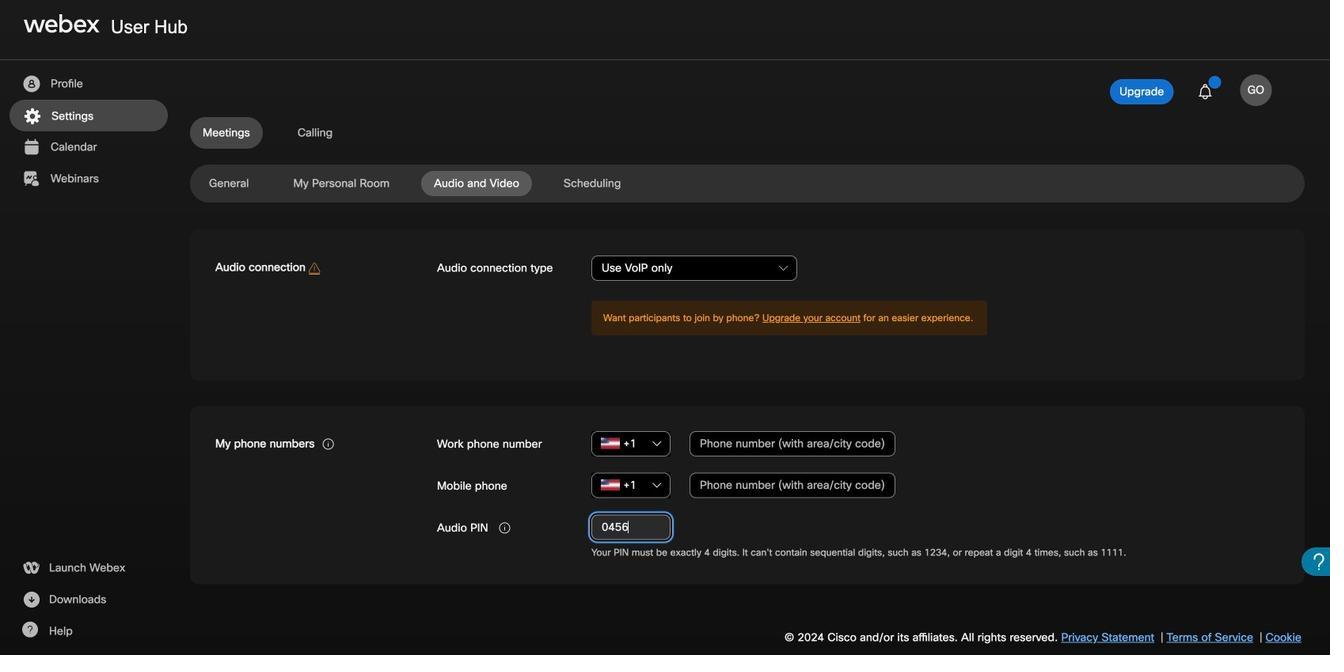 Task type: vqa. For each thing, say whether or not it's contained in the screenshot.
tab list
yes



Task type: locate. For each thing, give the bounding box(es) containing it.
0 vertical spatial new image
[[601, 438, 620, 449]]

     search field inside mobile phone "group"
[[592, 473, 671, 499]]

new image
[[601, 438, 620, 449], [601, 480, 620, 491]]

new image inside work phone number group
[[601, 438, 620, 449]]

1      search field from the top
[[592, 432, 671, 457]]

     search field for new icon inside work phone number group
[[592, 432, 671, 457]]

1 vertical spatial new image
[[601, 480, 620, 491]]

1 new image from the top
[[601, 438, 620, 449]]

2      search field from the top
[[592, 473, 671, 499]]

1 tab list from the top
[[190, 117, 1306, 149]]

0 vertical spatial      search field
[[592, 432, 671, 457]]

tab list
[[190, 117, 1306, 149], [190, 171, 1306, 196]]

ng help active image
[[21, 623, 38, 638]]

1 vertical spatial tab list
[[190, 171, 1306, 196]]

work phone number group
[[437, 432, 1280, 458]]

new image inside mobile phone "group"
[[601, 480, 620, 491]]

mds webinar_filled image
[[21, 170, 41, 189]]

1 vertical spatial      search field
[[592, 473, 671, 499]]

mds webex helix filled image
[[21, 559, 41, 578]]

new image for mobile phone number 'text field'
[[601, 480, 620, 491]]

0 vertical spatial tab list
[[190, 117, 1306, 149]]

settings element
[[0, 117, 1331, 656]]

2 new image from the top
[[601, 480, 620, 491]]

     search field
[[592, 432, 671, 457], [592, 473, 671, 499]]

new image for work phone "text box"
[[601, 438, 620, 449]]

mds meetings_filled image
[[21, 138, 41, 157]]

None text field
[[592, 515, 671, 541]]

     search field inside work phone number group
[[592, 432, 671, 457]]



Task type: describe. For each thing, give the bounding box(es) containing it.
Work phone text field
[[690, 432, 896, 457]]

cisco webex image
[[24, 14, 100, 33]]

Mobile phone number text field
[[690, 473, 896, 499]]

mds settings_filled image
[[22, 107, 42, 126]]

mds content download_filled image
[[21, 591, 41, 610]]

     search field for new icon within the mobile phone "group"
[[592, 473, 671, 499]]

mobile phone group
[[437, 458, 1280, 500]]

2 tab list from the top
[[190, 171, 1306, 196]]

mds people circle_filled image
[[21, 74, 41, 93]]



